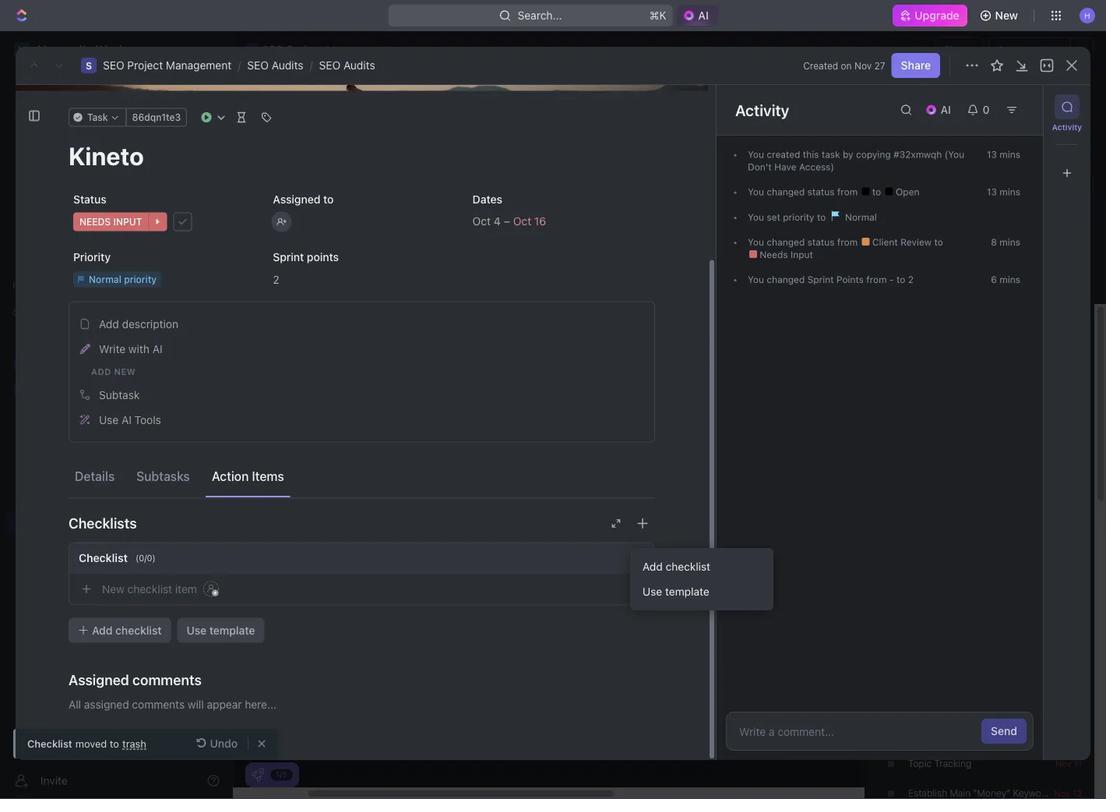 Task type: vqa. For each thing, say whether or not it's contained in the screenshot.
REVIEW
yes



Task type: describe. For each thing, give the bounding box(es) containing it.
this
[[804, 149, 820, 160]]

add checklist button for use template 'button' to the right
[[637, 554, 768, 579]]

inbox link
[[6, 102, 226, 127]]

projects link
[[47, 404, 182, 429]]

3 you from the top
[[748, 212, 765, 223]]

strategy
[[949, 728, 986, 739]]

all assigned comments will appear here...
[[69, 698, 277, 711]]

assigned for assigned comments
[[69, 672, 129, 689]]

favorites button
[[6, 276, 60, 295]]

6 mins
[[992, 274, 1021, 285]]

keyword strategy deck
[[909, 728, 1011, 739]]

priority
[[73, 251, 111, 263]]

description
[[122, 318, 179, 330]]

2 vertical spatial from
[[867, 274, 888, 285]]

-
[[890, 274, 895, 285]]

Edit task name text field
[[69, 141, 656, 171]]

set
[[767, 212, 781, 223]]

home link
[[6, 76, 226, 101]]

add checklist button for bottommost use template 'button'
[[69, 618, 171, 643]]

appear
[[207, 698, 242, 711]]

assigned comments button
[[69, 662, 656, 699]]

management inside 'sidebar' navigation
[[102, 516, 169, 529]]

2 vertical spatial checklist
[[115, 624, 162, 637]]

details
[[75, 469, 115, 484]]

1 horizontal spatial use
[[187, 624, 207, 637]]

assigned for assigned to
[[273, 193, 321, 206]]

moved
[[75, 738, 107, 750]]

2 audits from the left
[[344, 59, 375, 72]]

automations button
[[990, 38, 1071, 62]]

(0/0)
[[136, 553, 156, 563]]

action items
[[212, 469, 284, 484]]

checklist for checklist (0/0)
[[79, 552, 128, 564]]

dates
[[473, 193, 503, 206]]

keyword for keyword tracking
[[909, 699, 946, 709]]

send
[[992, 725, 1018, 737]]

86dqn1te3 button
[[126, 108, 187, 127]]

hide button
[[1066, 216, 1096, 234]]

1 horizontal spatial use template button
[[637, 579, 768, 604]]

86dqn1te3
[[132, 112, 181, 123]]

comments inside assigned comments 'dropdown button'
[[133, 672, 202, 689]]

copying
[[857, 149, 892, 160]]

new button
[[974, 3, 1028, 28]]

12
[[1074, 788, 1083, 798]]

tasks
[[1068, 283, 1091, 294]]

share button down upgrade
[[935, 37, 983, 62]]

sort
[[882, 283, 900, 293]]

tasks
[[882, 216, 917, 233]]

to down edit task name text box
[[324, 193, 334, 206]]

1 audits from the left
[[272, 59, 304, 72]]

sprint inside task sidebar content section
[[808, 274, 835, 285]]

have
[[775, 161, 797, 172]]

inbox
[[37, 108, 65, 121]]

#32xmwqh
[[894, 149, 943, 160]]

team
[[37, 383, 65, 396]]

seo project management, , element inside 'sidebar' navigation
[[14, 514, 30, 530]]

2 you from the top
[[748, 186, 765, 197]]

1 vertical spatial use template
[[187, 624, 255, 637]]

upgrade link
[[894, 5, 968, 27]]

seo project management link for seo project management, , element inside 'sidebar' navigation
[[37, 510, 223, 535]]

created
[[804, 60, 839, 71]]

0 vertical spatial share
[[944, 43, 974, 56]]

checklists
[[69, 515, 137, 532]]

low-
[[988, 669, 1007, 680]]

2 mins from the top
[[1000, 186, 1021, 197]]

don't
[[748, 161, 772, 172]]

2 horizontal spatial seo project management, , element
[[246, 44, 259, 56]]

competitors'
[[930, 669, 985, 680]]

to left trash
[[110, 738, 119, 750]]

from for needs input
[[838, 237, 858, 248]]

assigned comments
[[69, 672, 202, 689]]

#32xmwqh (you don't have access)
[[748, 149, 965, 172]]

favorites
[[12, 280, 54, 291]]

open
[[894, 186, 920, 197]]

project up seo project management / seo audits / seo audits
[[287, 43, 323, 56]]

tracking
[[935, 758, 972, 769]]

add inside add description button
[[99, 318, 119, 330]]

checklist (0/0)
[[79, 552, 156, 564]]

use ai tools button
[[74, 408, 650, 433]]

task
[[1018, 100, 1041, 113]]

status
[[73, 193, 107, 206]]

will
[[188, 698, 204, 711]]

project inside tree
[[62, 516, 99, 529]]

0 vertical spatial sprint
[[273, 251, 304, 263]]

8
[[992, 237, 998, 248]]

priority
[[784, 212, 815, 223]]

keyword for keyword strategy deck
[[909, 728, 946, 739]]

find competitors' low-competition topics
[[909, 669, 1088, 680]]

subtask button
[[74, 383, 650, 408]]

s for middle seo project management, , element's the seo project management link
[[86, 60, 92, 71]]

1 mins from the top
[[1000, 149, 1021, 160]]

seo project management inside 'sidebar' navigation
[[37, 516, 169, 529]]

assigned
[[84, 698, 129, 711]]

to left open
[[873, 186, 884, 197]]

with
[[129, 343, 150, 355]]

here...
[[245, 698, 277, 711]]

upgrade
[[915, 9, 960, 22]]

sprint points
[[273, 251, 339, 263]]

points
[[307, 251, 339, 263]]

ai inside 'button'
[[153, 343, 163, 355]]

activity inside task sidebar navigation tab list
[[1053, 122, 1083, 131]]

0 vertical spatial checklist
[[666, 560, 711, 573]]

seo project management link for middle seo project management, , element
[[103, 59, 232, 72]]

use ai tools
[[99, 414, 161, 426]]

review
[[901, 237, 932, 248]]

add description
[[99, 318, 179, 330]]

seo inside tree
[[37, 516, 59, 529]]

action items button
[[206, 463, 290, 491]]

spaces
[[12, 306, 46, 317]]

3 changed from the top
[[767, 274, 805, 285]]

customize
[[974, 145, 1029, 157]]

to right review
[[935, 237, 944, 248]]

input
[[791, 249, 814, 260]]

1 / from the left
[[238, 59, 241, 72]]

checklist for checklist moved to trash
[[27, 738, 72, 750]]

onboarding checklist button image
[[252, 769, 264, 781]]

5 you from the top
[[748, 274, 765, 285]]

add task button
[[985, 94, 1051, 119]]

nov 11
[[1056, 758, 1083, 769]]

action
[[212, 469, 249, 484]]

add description button
[[74, 312, 650, 337]]

user group image
[[16, 385, 28, 394]]

search button
[[837, 140, 898, 162]]

13 mins for changed status from
[[988, 186, 1021, 197]]

new
[[114, 367, 136, 377]]

s seo project management
[[250, 43, 394, 56]]

created on nov 27
[[804, 60, 886, 71]]



Task type: locate. For each thing, give the bounding box(es) containing it.
use template
[[643, 585, 710, 598], [187, 624, 255, 637]]

customize button
[[954, 140, 1034, 162]]

0 vertical spatial assigned
[[273, 193, 321, 206]]

4 mins from the top
[[1000, 274, 1021, 285]]

13 mins right (you
[[988, 149, 1021, 160]]

assigned up assigned
[[69, 672, 129, 689]]

2 13 mins from the top
[[988, 186, 1021, 197]]

topic tracking
[[909, 758, 972, 769]]

pencil image
[[80, 344, 90, 354]]

trash
[[122, 738, 147, 750]]

you changed sprint points from - to 2
[[748, 274, 914, 285]]

13 right (you
[[988, 149, 998, 160]]

ai inside button
[[122, 414, 132, 426]]

keyword tracking
[[909, 699, 984, 709]]

0 vertical spatial 13
[[988, 149, 998, 160]]

0 horizontal spatial ai
[[122, 414, 132, 426]]

write with ai button
[[74, 337, 650, 362]]

seo
[[262, 43, 284, 56], [103, 59, 124, 72], [247, 59, 269, 72], [319, 59, 341, 72], [270, 93, 313, 119], [37, 516, 59, 529]]

2 vertical spatial seo project management, , element
[[14, 514, 30, 530]]

2 vertical spatial nov
[[1055, 788, 1071, 798]]

assigned inside 'dropdown button'
[[69, 672, 129, 689]]

0 vertical spatial use template
[[643, 585, 710, 598]]

1 vertical spatial by
[[902, 283, 913, 293]]

seo project management up edit task name text box
[[270, 93, 528, 119]]

1 vertical spatial seo project management link
[[37, 510, 223, 535]]

s
[[250, 45, 255, 54], [86, 60, 92, 71], [19, 517, 25, 528]]

1 horizontal spatial share
[[944, 43, 974, 56]]

0 horizontal spatial checklist
[[27, 738, 72, 750]]

1 vertical spatial 13
[[988, 186, 998, 197]]

1 horizontal spatial activity
[[1053, 122, 1083, 131]]

invite
[[41, 774, 68, 787]]

to right -
[[897, 274, 906, 285]]

seo project management link
[[103, 59, 232, 72], [37, 510, 223, 535]]

you left set
[[748, 212, 765, 223]]

subtasks
[[137, 469, 190, 484]]

seo project management up checklist (0/0)
[[37, 516, 169, 529]]

overdue
[[956, 249, 996, 261]]

/
[[238, 59, 241, 72], [310, 59, 313, 72]]

sidebar navigation
[[0, 31, 233, 799]]

new checklist item
[[102, 583, 197, 596]]

send button
[[982, 719, 1027, 744]]

0 horizontal spatial seo project management, , element
[[14, 514, 30, 530]]

tree inside 'sidebar' navigation
[[6, 324, 226, 694]]

nov left 11
[[1056, 758, 1072, 769]]

1 you from the top
[[748, 149, 765, 160]]

tree containing team space
[[6, 324, 226, 694]]

new up automations
[[996, 9, 1019, 22]]

13 for created this task by copying
[[988, 149, 998, 160]]

write with ai
[[99, 343, 163, 355]]

0 horizontal spatial seo audits link
[[247, 59, 304, 72]]

team space link
[[37, 377, 223, 402]]

1 vertical spatial keyword
[[909, 728, 946, 739]]

6
[[992, 274, 998, 285]]

1 vertical spatial changed status from
[[765, 237, 861, 248]]

2 / from the left
[[310, 59, 313, 72]]

2 changed status from from the top
[[765, 237, 861, 248]]

changed down the needs input
[[767, 274, 805, 285]]

0 horizontal spatial assigned
[[69, 672, 129, 689]]

1 vertical spatial assigned
[[69, 672, 129, 689]]

1 horizontal spatial assigned
[[273, 193, 321, 206]]

by right sort
[[902, 283, 913, 293]]

1 vertical spatial ai
[[122, 414, 132, 426]]

1 horizontal spatial checklist
[[79, 552, 128, 564]]

0 vertical spatial add checklist button
[[637, 554, 768, 579]]

0 horizontal spatial by
[[843, 149, 854, 160]]

2 keyword from the top
[[909, 728, 946, 739]]

client
[[873, 237, 899, 248]]

1 13 from the top
[[988, 149, 998, 160]]

2 vertical spatial changed
[[767, 274, 805, 285]]

1 seo audits link from the left
[[247, 59, 304, 72]]

ai left tools
[[122, 414, 132, 426]]

1 horizontal spatial seo audits link
[[319, 59, 375, 72]]

nov left 27
[[855, 60, 872, 71]]

access)
[[800, 161, 835, 172]]

topic
[[909, 758, 932, 769]]

0 vertical spatial status
[[808, 186, 835, 197]]

changed for needs input
[[767, 237, 805, 248]]

2 vertical spatial use
[[187, 624, 207, 637]]

0 vertical spatial keyword
[[909, 699, 946, 709]]

status
[[808, 186, 835, 197], [808, 237, 835, 248]]

checklists button
[[69, 505, 656, 543]]

0 vertical spatial changed
[[767, 186, 805, 197]]

0 vertical spatial by
[[843, 149, 854, 160]]

mins right 8
[[1000, 237, 1021, 248]]

needs
[[760, 249, 789, 260]]

1 changed from the top
[[767, 186, 805, 197]]

new for new checklist item
[[102, 583, 125, 596]]

comments up all assigned comments will appear here... at left
[[133, 672, 202, 689]]

by
[[843, 149, 854, 160], [902, 283, 913, 293]]

1 horizontal spatial new
[[996, 9, 1019, 22]]

1 status from the top
[[808, 186, 835, 197]]

project down details button
[[62, 516, 99, 529]]

0 vertical spatial use template button
[[637, 579, 768, 604]]

seo project management link up 86dqn1te3 on the top of page
[[103, 59, 232, 72]]

1 vertical spatial use template button
[[177, 618, 265, 643]]

1 vertical spatial seo project management, , element
[[81, 58, 97, 73]]

activity inside task sidebar content section
[[736, 101, 790, 119]]

s inside tree
[[19, 517, 25, 528]]

0 vertical spatial from
[[838, 186, 858, 197]]

11
[[1075, 758, 1083, 769]]

share right 27
[[902, 59, 932, 72]]

1 vertical spatial changed
[[767, 237, 805, 248]]

0 vertical spatial nov
[[855, 60, 872, 71]]

changed status from for needs input
[[765, 237, 861, 248]]

status up input
[[808, 237, 835, 248]]

nov for nov 11
[[1056, 758, 1072, 769]]

1 13 mins from the top
[[988, 149, 1021, 160]]

0 horizontal spatial audits
[[272, 59, 304, 72]]

seo project management / seo audits / seo audits
[[103, 59, 375, 72]]

you up "don't"
[[748, 149, 765, 160]]

assigned
[[273, 193, 321, 206], [69, 672, 129, 689]]

0 vertical spatial new
[[996, 9, 1019, 22]]

1 horizontal spatial audits
[[344, 59, 375, 72]]

template
[[666, 585, 710, 598], [210, 624, 255, 637]]

by inside task sidebar content section
[[843, 149, 854, 160]]

project up home link
[[127, 59, 163, 72]]

changed status from for open
[[765, 186, 861, 197]]

ai right with
[[153, 343, 163, 355]]

from for open
[[838, 186, 858, 197]]

1 vertical spatial nov
[[1056, 758, 1072, 769]]

created
[[767, 149, 801, 160]]

checklist moved to trash
[[27, 738, 147, 750]]

1 vertical spatial 13 mins
[[988, 186, 1021, 197]]

changed status from up input
[[765, 237, 861, 248]]

13 for changed status from
[[988, 186, 998, 197]]

1 vertical spatial checklist
[[128, 583, 172, 596]]

1 horizontal spatial add checklist button
[[637, 554, 768, 579]]

1 vertical spatial add checklist
[[92, 624, 162, 637]]

search...
[[518, 9, 562, 22]]

0 vertical spatial seo project management link
[[103, 59, 232, 72]]

0 horizontal spatial s
[[19, 517, 25, 528]]

from up normal at the top
[[838, 186, 858, 197]]

set priority to
[[765, 212, 829, 223]]

seo project management link up checklist (0/0)
[[37, 510, 223, 535]]

comments
[[133, 672, 202, 689], [132, 698, 185, 711]]

changed down have
[[767, 186, 805, 197]]

0 vertical spatial s
[[250, 45, 255, 54]]

share button right 27
[[892, 53, 941, 78]]

0 vertical spatial comments
[[133, 672, 202, 689]]

0 horizontal spatial use template
[[187, 624, 255, 637]]

0 vertical spatial activity
[[736, 101, 790, 119]]

add task
[[994, 100, 1041, 113]]

projects
[[47, 410, 88, 423]]

new
[[996, 9, 1019, 22], [102, 583, 125, 596]]

keyword down find
[[909, 699, 946, 709]]

share down upgrade
[[944, 43, 974, 56]]

13 mins for created this task by copying
[[988, 149, 1021, 160]]

use inside button
[[99, 414, 119, 426]]

changed status from down access)
[[765, 186, 861, 197]]

assigned up sprint points
[[273, 193, 321, 206]]

onboarding checklist button element
[[252, 769, 264, 781]]

s inside s seo project management
[[250, 45, 255, 54]]

1 horizontal spatial template
[[666, 585, 710, 598]]

from left -
[[867, 274, 888, 285]]

mins right '6'
[[1000, 274, 1021, 285]]

0 horizontal spatial seo project management
[[37, 516, 169, 529]]

13 mins down customize
[[988, 186, 1021, 197]]

1 horizontal spatial /
[[310, 59, 313, 72]]

mins down add task button
[[1000, 149, 1021, 160]]

search
[[857, 145, 893, 157]]

unscheduled
[[882, 249, 944, 261]]

comments down assigned comments
[[132, 698, 185, 711]]

2 vertical spatial s
[[19, 517, 25, 528]]

1 vertical spatial status
[[808, 237, 835, 248]]

details button
[[69, 463, 121, 491]]

from
[[838, 186, 858, 197], [838, 237, 858, 248], [867, 274, 888, 285]]

items
[[252, 469, 284, 484]]

all
[[69, 698, 81, 711]]

new for new
[[996, 9, 1019, 22]]

subtask
[[99, 389, 140, 401]]

add new
[[91, 367, 136, 377]]

0 horizontal spatial new
[[102, 583, 125, 596]]

checklist down checklists
[[79, 552, 128, 564]]

seo project management
[[270, 93, 528, 119], [37, 516, 169, 529]]

changed status from
[[765, 186, 861, 197], [765, 237, 861, 248]]

you down "don't"
[[748, 186, 765, 197]]

to
[[873, 186, 884, 197], [324, 193, 334, 206], [818, 212, 827, 223], [935, 237, 944, 248], [897, 274, 906, 285], [110, 738, 119, 750]]

seo project management, , element
[[246, 44, 259, 56], [81, 58, 97, 73], [14, 514, 30, 530]]

1 vertical spatial add checklist button
[[69, 618, 171, 643]]

on
[[842, 60, 852, 71]]

1 horizontal spatial by
[[902, 283, 913, 293]]

1 vertical spatial s
[[86, 60, 92, 71]]

space
[[68, 383, 99, 396]]

mins
[[1000, 149, 1021, 160], [1000, 186, 1021, 197], [1000, 237, 1021, 248], [1000, 274, 1021, 285]]

checklist up invite
[[27, 738, 72, 750]]

0 vertical spatial checklist
[[79, 552, 128, 564]]

1/5
[[276, 770, 288, 779]]

checklist
[[79, 552, 128, 564], [27, 738, 72, 750]]

keyword up the topic
[[909, 728, 946, 739]]

1 vertical spatial checklist
[[27, 738, 72, 750]]

1 horizontal spatial sprint
[[808, 274, 835, 285]]

project up edit task name text box
[[318, 93, 388, 119]]

13 down customize button
[[988, 186, 998, 197]]

2 status from the top
[[808, 237, 835, 248]]

deck
[[988, 728, 1011, 739]]

1 vertical spatial comments
[[132, 698, 185, 711]]

1 vertical spatial template
[[210, 624, 255, 637]]

tree
[[6, 324, 226, 694]]

2 horizontal spatial s
[[250, 45, 255, 54]]

3 mins from the top
[[1000, 237, 1021, 248]]

trash link
[[122, 738, 147, 750]]

task sidebar navigation tab list
[[1051, 94, 1085, 186]]

nov left 12 at the bottom of page
[[1055, 788, 1071, 798]]

0 vertical spatial use
[[99, 414, 119, 426]]

nov for nov 12
[[1055, 788, 1071, 798]]

2 13 from the top
[[988, 186, 998, 197]]

4 you from the top
[[748, 237, 765, 248]]

add inside add task button
[[994, 100, 1015, 113]]

0 horizontal spatial activity
[[736, 101, 790, 119]]

add
[[994, 100, 1015, 113], [99, 318, 119, 330], [91, 367, 111, 377], [643, 560, 663, 573], [92, 624, 113, 637]]

new inside button
[[996, 9, 1019, 22]]

topics
[[1061, 669, 1088, 680]]

2
[[909, 274, 914, 285]]

dashboards
[[37, 161, 98, 174]]

0 horizontal spatial /
[[238, 59, 241, 72]]

1 vertical spatial use
[[643, 585, 663, 598]]

27
[[875, 60, 886, 71]]

1 horizontal spatial seo project management
[[270, 93, 528, 119]]

13
[[988, 149, 998, 160], [988, 186, 998, 197]]

0 vertical spatial 13 mins
[[988, 149, 1021, 160]]

1 vertical spatial share
[[902, 59, 932, 72]]

2 horizontal spatial use
[[643, 585, 663, 598]]

keyword
[[909, 699, 946, 709], [909, 728, 946, 739]]

0 horizontal spatial share
[[902, 59, 932, 72]]

status for open
[[808, 186, 835, 197]]

1 horizontal spatial use template
[[643, 585, 710, 598]]

1 keyword from the top
[[909, 699, 946, 709]]

task sidebar content section
[[716, 85, 1044, 760]]

competition
[[1007, 669, 1059, 680]]

you down needs
[[748, 274, 765, 285]]

1 vertical spatial seo project management
[[37, 516, 169, 529]]

1 vertical spatial new
[[102, 583, 125, 596]]

new down checklist (0/0)
[[102, 583, 125, 596]]

hide
[[1071, 219, 1091, 230]]

you up needs
[[748, 237, 765, 248]]

0 vertical spatial seo project management
[[270, 93, 528, 119]]

1 horizontal spatial add checklist
[[643, 560, 711, 573]]

2 seo audits link from the left
[[319, 59, 375, 72]]

by right task
[[843, 149, 854, 160]]

you
[[748, 149, 765, 160], [748, 186, 765, 197], [748, 212, 765, 223], [748, 237, 765, 248], [748, 274, 765, 285]]

changed up the needs input
[[767, 237, 805, 248]]

1 horizontal spatial seo project management, , element
[[81, 58, 97, 73]]

1 vertical spatial activity
[[1053, 122, 1083, 131]]

share button
[[935, 37, 983, 62], [892, 53, 941, 78]]

changed for open
[[767, 186, 805, 197]]

0 vertical spatial changed status from
[[765, 186, 861, 197]]

from down normal at the top
[[838, 237, 858, 248]]

status for needs input
[[808, 237, 835, 248]]

1 vertical spatial from
[[838, 237, 858, 248]]

s for the seo project management link related to seo project management, , element inside 'sidebar' navigation
[[19, 517, 25, 528]]

status down access)
[[808, 186, 835, 197]]

0 horizontal spatial template
[[210, 624, 255, 637]]

0 horizontal spatial add checklist
[[92, 624, 162, 637]]

1 vertical spatial sprint
[[808, 274, 835, 285]]

0 vertical spatial add checklist
[[643, 560, 711, 573]]

write
[[99, 343, 126, 355]]

8 mins
[[992, 237, 1021, 248]]

0 vertical spatial template
[[666, 585, 710, 598]]

2 changed from the top
[[767, 237, 805, 248]]

mins down customize
[[1000, 186, 1021, 197]]

1 changed status from from the top
[[765, 186, 861, 197]]

0 horizontal spatial use
[[99, 414, 119, 426]]

automations
[[998, 43, 1063, 56]]

to right priority on the top
[[818, 212, 827, 223]]

1 horizontal spatial s
[[86, 60, 92, 71]]



